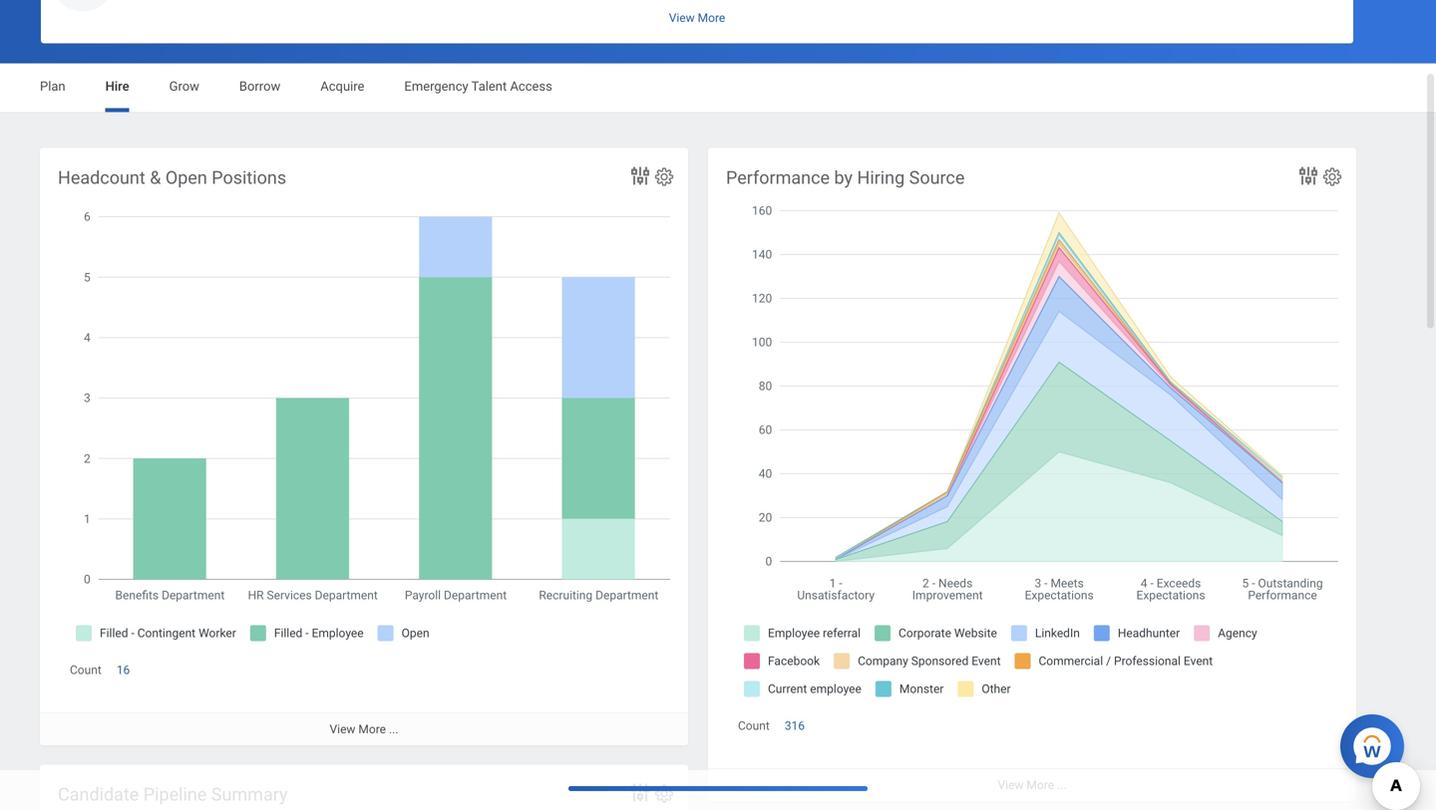 Task type: locate. For each thing, give the bounding box(es) containing it.
1 horizontal spatial view more ...
[[998, 779, 1067, 793]]

candidate pipeline summary
[[58, 785, 288, 806]]

view for headcount & open positions
[[330, 723, 356, 737]]

1 vertical spatial count
[[738, 720, 770, 734]]

0 vertical spatial ...
[[389, 723, 398, 737]]

count
[[70, 664, 102, 678], [738, 720, 770, 734]]

configure and view chart data image left configure headcount & open positions icon on the left top of page
[[628, 164, 652, 188]]

&
[[150, 168, 161, 189]]

view more ... inside headcount & open positions element
[[330, 723, 398, 737]]

tab list containing plan
[[20, 64, 1416, 112]]

0 horizontal spatial more
[[359, 723, 386, 737]]

view inside headcount & open positions element
[[330, 723, 356, 737]]

1 horizontal spatial more
[[1027, 779, 1054, 793]]

more for headcount & open positions
[[359, 723, 386, 737]]

316 button
[[785, 719, 808, 735]]

1 vertical spatial view more ...
[[998, 779, 1067, 793]]

2 configure and view chart data image from the left
[[1297, 164, 1321, 188]]

1 vertical spatial ...
[[1057, 779, 1067, 793]]

0 horizontal spatial ...
[[389, 723, 398, 737]]

1 horizontal spatial view more ... link
[[708, 769, 1357, 802]]

tab list
[[20, 64, 1416, 112]]

1 horizontal spatial view
[[998, 779, 1024, 793]]

emergency talent access
[[404, 79, 552, 94]]

source
[[909, 168, 965, 189]]

0 vertical spatial more
[[359, 723, 386, 737]]

count inside headcount & open positions element
[[70, 664, 102, 678]]

1 configure and view chart data image from the left
[[628, 164, 652, 188]]

0 vertical spatial view more ...
[[330, 723, 398, 737]]

count left 316
[[738, 720, 770, 734]]

view more ... inside performance by hiring source 'element'
[[998, 779, 1067, 793]]

view more ...
[[330, 723, 398, 737], [998, 779, 1067, 793]]

1 vertical spatial view more ... link
[[708, 769, 1357, 802]]

0 vertical spatial count
[[70, 664, 102, 678]]

borrow
[[239, 79, 281, 94]]

headcount & open positions
[[58, 168, 286, 189]]

more for performance by hiring source
[[1027, 779, 1054, 793]]

configure and view chart data image
[[628, 164, 652, 188], [1297, 164, 1321, 188]]

1 vertical spatial more
[[1027, 779, 1054, 793]]

pipeline
[[143, 785, 207, 806]]

configure and view chart data image left configure performance by hiring source image
[[1297, 164, 1321, 188]]

count inside performance by hiring source 'element'
[[738, 720, 770, 734]]

1 horizontal spatial configure and view chart data image
[[1297, 164, 1321, 188]]

1 horizontal spatial count
[[738, 720, 770, 734]]

more inside headcount & open positions element
[[359, 723, 386, 737]]

by
[[834, 168, 853, 189]]

... inside performance by hiring source 'element'
[[1057, 779, 1067, 793]]

talent
[[471, 79, 507, 94]]

... for headcount & open positions
[[389, 723, 398, 737]]

0 horizontal spatial view more ...
[[330, 723, 398, 737]]

count for headcount
[[70, 664, 102, 678]]

acquire
[[320, 79, 365, 94]]

view inside performance by hiring source 'element'
[[998, 779, 1024, 793]]

configure and view chart data image inside headcount & open positions element
[[628, 164, 652, 188]]

view more ... for headcount & open positions
[[330, 723, 398, 737]]

0 horizontal spatial view more ... link
[[40, 713, 688, 746]]

...
[[389, 723, 398, 737], [1057, 779, 1067, 793]]

view
[[330, 723, 356, 737], [998, 779, 1024, 793]]

16
[[117, 664, 130, 678]]

0 vertical spatial view
[[330, 723, 356, 737]]

view more ... link for positions
[[40, 713, 688, 746]]

1 vertical spatial view
[[998, 779, 1024, 793]]

... inside headcount & open positions element
[[389, 723, 398, 737]]

count for performance
[[738, 720, 770, 734]]

emergency
[[404, 79, 469, 94]]

more inside performance by hiring source 'element'
[[1027, 779, 1054, 793]]

0 vertical spatial view more ... link
[[40, 713, 688, 746]]

configure and view chart data image inside performance by hiring source 'element'
[[1297, 164, 1321, 188]]

count left 16
[[70, 664, 102, 678]]

0 horizontal spatial configure and view chart data image
[[628, 164, 652, 188]]

0 horizontal spatial count
[[70, 664, 102, 678]]

hire
[[105, 79, 129, 94]]

0 horizontal spatial view
[[330, 723, 356, 737]]

view more ... link
[[40, 713, 688, 746], [708, 769, 1357, 802]]

plan
[[40, 79, 65, 94]]

1 horizontal spatial ...
[[1057, 779, 1067, 793]]

more
[[359, 723, 386, 737], [1027, 779, 1054, 793]]



Task type: vqa. For each thing, say whether or not it's contained in the screenshot.
"Performance by Hiring Source" element
yes



Task type: describe. For each thing, give the bounding box(es) containing it.
configure headcount & open positions image
[[653, 166, 675, 188]]

access
[[510, 79, 552, 94]]

headcount
[[58, 168, 145, 189]]

316
[[785, 720, 805, 734]]

hiring
[[857, 168, 905, 189]]

view more ... for performance by hiring source
[[998, 779, 1067, 793]]

configure performance by hiring source image
[[1322, 166, 1344, 188]]

view for performance by hiring source
[[998, 779, 1024, 793]]

configure and view chart data image for source
[[1297, 164, 1321, 188]]

... for performance by hiring source
[[1057, 779, 1067, 793]]

configure and view chart data image for positions
[[628, 164, 652, 188]]

open
[[165, 168, 207, 189]]

positions
[[212, 168, 286, 189]]

candidate
[[58, 785, 139, 806]]

16 button
[[117, 663, 133, 679]]

performance by hiring source
[[726, 168, 965, 189]]

headcount & open positions element
[[40, 148, 688, 746]]

performance
[[726, 168, 830, 189]]

performance by hiring source element
[[708, 148, 1357, 802]]

grow
[[169, 79, 199, 94]]

view more ... link for source
[[708, 769, 1357, 802]]

summary
[[211, 785, 288, 806]]



